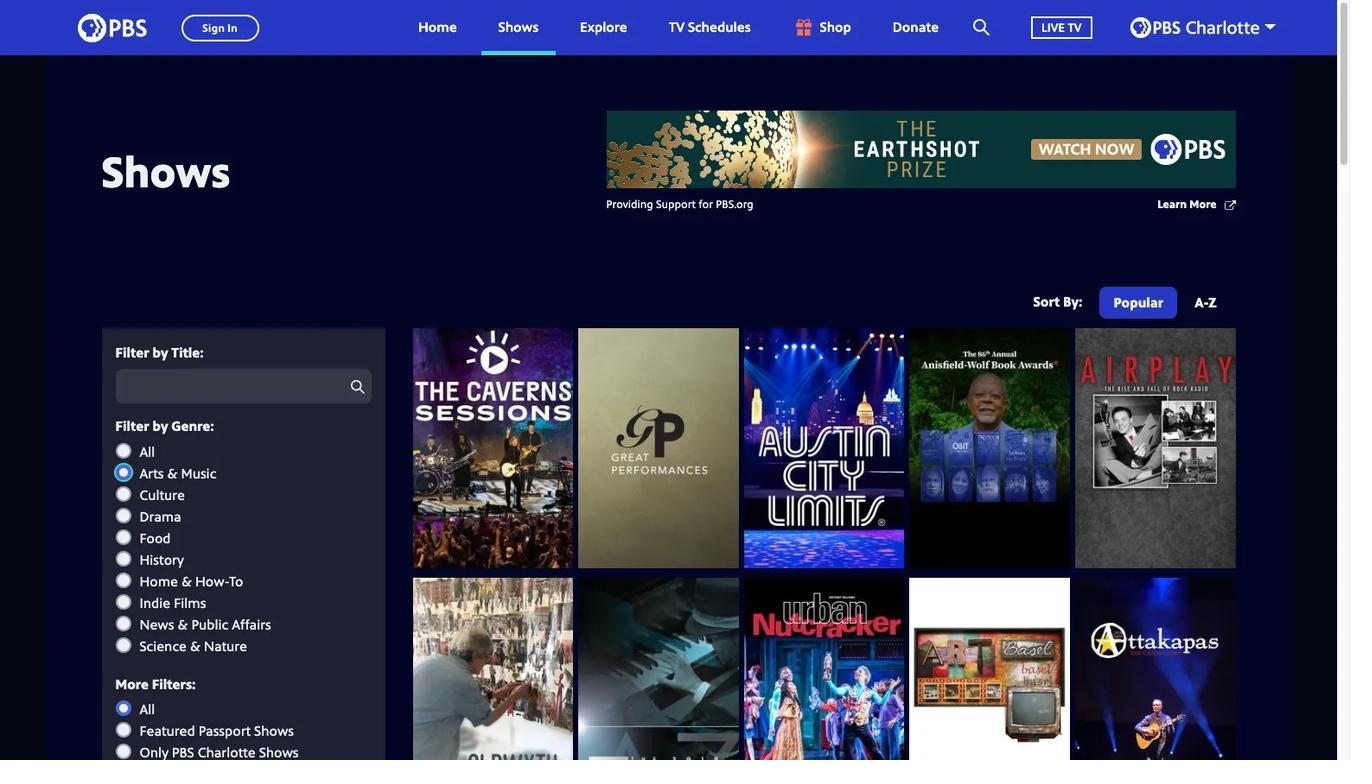 Task type: describe. For each thing, give the bounding box(es) containing it.
all inside filter by genre: all arts & music culture drama food history home & how-to indie films news & public affairs science & nature
[[140, 442, 155, 461]]

airplay: the rise and fall of rock radio image
[[1075, 329, 1236, 569]]

nature
[[204, 637, 247, 656]]

shop link
[[775, 0, 869, 55]]

pbs charlotte image
[[1130, 17, 1259, 38]]

filters:
[[152, 675, 196, 694]]

news
[[140, 615, 174, 634]]

all inside all featured passport shows
[[140, 700, 155, 719]]

a-z
[[1195, 293, 1217, 312]]

a-
[[1195, 293, 1209, 312]]

attakapas: the cajun story image
[[1075, 579, 1236, 761]]

great performances image
[[579, 329, 739, 569]]

featured
[[140, 722, 195, 741]]

science
[[140, 637, 187, 656]]

drama
[[140, 507, 181, 526]]

explore link
[[563, 0, 645, 55]]

filter for filter by genre: all arts & music culture drama food history home & how-to indie films news & public affairs science & nature
[[115, 417, 149, 436]]

1 horizontal spatial more
[[1190, 196, 1217, 212]]

tv schedules link
[[652, 0, 768, 55]]

more filters:
[[115, 675, 196, 694]]

providing
[[606, 196, 653, 212]]

culture
[[140, 486, 185, 505]]

0 vertical spatial shows
[[498, 18, 539, 37]]

search image
[[974, 19, 990, 35]]

genre:
[[171, 417, 214, 436]]

public
[[191, 615, 228, 634]]

passport
[[199, 722, 251, 741]]

austin city limits image
[[744, 329, 905, 569]]

sort
[[1034, 292, 1060, 311]]

1 vertical spatial more
[[115, 675, 149, 694]]

title:
[[171, 343, 204, 362]]

by for title:
[[153, 343, 168, 362]]

aldwyth: fully assembled image
[[413, 579, 573, 761]]

how-
[[195, 572, 229, 591]]

providing support for pbs.org
[[606, 196, 754, 212]]

& up films
[[181, 572, 192, 591]]

shows inside all featured passport shows
[[254, 722, 294, 741]]

for
[[699, 196, 713, 212]]

all featured passport shows
[[140, 700, 294, 741]]

learn more
[[1158, 196, 1217, 212]]

to
[[229, 572, 243, 591]]

shop
[[820, 18, 851, 37]]



Task type: vqa. For each thing, say whether or not it's contained in the screenshot.
Welcome To My Farm Duck Duck Goose
no



Task type: locate. For each thing, give the bounding box(es) containing it.
& down films
[[178, 615, 188, 634]]

1 vertical spatial shows
[[102, 141, 230, 200]]

0 horizontal spatial more
[[115, 675, 149, 694]]

the caverns sessions image
[[413, 329, 573, 569]]

0 vertical spatial by
[[153, 343, 168, 362]]

home link
[[401, 0, 474, 55]]

filter by genre: all arts & music culture drama food history home & how-to indie films news & public affairs science & nature
[[115, 417, 271, 656]]

support
[[656, 196, 696, 212]]

by inside filter by genre: all arts & music culture drama food history home & how-to indie films news & public affairs science & nature
[[153, 417, 168, 436]]

by left title:
[[153, 343, 168, 362]]

advertisement region
[[606, 111, 1236, 188]]

filter
[[115, 343, 149, 362], [115, 417, 149, 436]]

0 horizontal spatial tv
[[669, 18, 685, 37]]

pbs image
[[77, 8, 147, 47]]

z
[[1209, 293, 1217, 312]]

all up arts
[[140, 442, 155, 461]]

more
[[1190, 196, 1217, 212], [115, 675, 149, 694]]

live tv link
[[1014, 0, 1110, 55]]

1 filter from the top
[[115, 343, 149, 362]]

shows link
[[481, 0, 556, 55]]

0 vertical spatial more
[[1190, 196, 1217, 212]]

tv schedules
[[669, 18, 751, 37]]

music
[[181, 464, 216, 483]]

2 filter from the top
[[115, 417, 149, 436]]

1 vertical spatial home
[[140, 572, 178, 591]]

0 horizontal spatial home
[[140, 572, 178, 591]]

0 vertical spatial home
[[418, 18, 457, 37]]

all
[[140, 442, 155, 461], [140, 700, 155, 719]]

& down the 'public'
[[190, 637, 201, 656]]

american pianists awards 2019 gala finals image
[[579, 579, 739, 761]]

art basel: a portrait image
[[910, 579, 1070, 761]]

pbs.org
[[716, 196, 754, 212]]

tv right live
[[1068, 19, 1082, 35]]

2 by from the top
[[153, 417, 168, 436]]

home inside filter by genre: all arts & music culture drama food history home & how-to indie films news & public affairs science & nature
[[140, 572, 178, 591]]

films
[[174, 594, 206, 613]]

filter inside filter by genre: all arts & music culture drama food history home & how-to indie films news & public affairs science & nature
[[115, 417, 149, 436]]

home left shows link
[[418, 18, 457, 37]]

explore
[[580, 18, 627, 37]]

filter left title:
[[115, 343, 149, 362]]

& right arts
[[167, 464, 178, 483]]

all down more filters:
[[140, 700, 155, 719]]

shows
[[498, 18, 539, 37], [102, 141, 230, 200], [254, 722, 294, 741]]

1 horizontal spatial home
[[418, 18, 457, 37]]

1 vertical spatial by
[[153, 417, 168, 436]]

learn
[[1158, 196, 1187, 212]]

popular
[[1114, 293, 1164, 312]]

history
[[140, 550, 184, 569]]

live tv
[[1042, 19, 1082, 35]]

Filter by Title: text field
[[115, 369, 371, 404]]

food
[[140, 529, 171, 548]]

more filters: element
[[115, 700, 371, 761]]

2 all from the top
[[140, 700, 155, 719]]

0 vertical spatial all
[[140, 442, 155, 461]]

home down history
[[140, 572, 178, 591]]

1 vertical spatial filter
[[115, 417, 149, 436]]

filter up arts
[[115, 417, 149, 436]]

the 86th annual anisfield-wolf book awards image
[[910, 329, 1070, 569]]

filter for filter by title:
[[115, 343, 149, 362]]

2 horizontal spatial shows
[[498, 18, 539, 37]]

1 vertical spatial all
[[140, 700, 155, 719]]

filter by title:
[[115, 343, 204, 362]]

by for genre:
[[153, 417, 168, 436]]

affairs
[[232, 615, 271, 634]]

sort by:
[[1034, 292, 1083, 311]]

more left filters:
[[115, 675, 149, 694]]

anthony williams' urban nutcracker image
[[744, 579, 905, 761]]

arts
[[140, 464, 164, 483]]

1 all from the top
[[140, 442, 155, 461]]

home
[[418, 18, 457, 37], [140, 572, 178, 591]]

home inside 'link'
[[418, 18, 457, 37]]

&
[[167, 464, 178, 483], [181, 572, 192, 591], [178, 615, 188, 634], [190, 637, 201, 656]]

by:
[[1063, 292, 1083, 311]]

more right learn
[[1190, 196, 1217, 212]]

indie
[[140, 594, 170, 613]]

live
[[1042, 19, 1065, 35]]

2 vertical spatial shows
[[254, 722, 294, 741]]

1 horizontal spatial tv
[[1068, 19, 1082, 35]]

tv left schedules
[[669, 18, 685, 37]]

sort by: element
[[1097, 287, 1231, 324]]

tv
[[669, 18, 685, 37], [1068, 19, 1082, 35]]

filter by genre: element
[[115, 442, 371, 656]]

donate
[[893, 18, 939, 37]]

by
[[153, 343, 168, 362], [153, 417, 168, 436]]

1 by from the top
[[153, 343, 168, 362]]

1 horizontal spatial shows
[[254, 722, 294, 741]]

0 vertical spatial filter
[[115, 343, 149, 362]]

learn more link
[[1158, 196, 1236, 214]]

by left genre:
[[153, 417, 168, 436]]

schedules
[[688, 18, 751, 37]]

0 horizontal spatial shows
[[102, 141, 230, 200]]

donate link
[[876, 0, 956, 55]]



